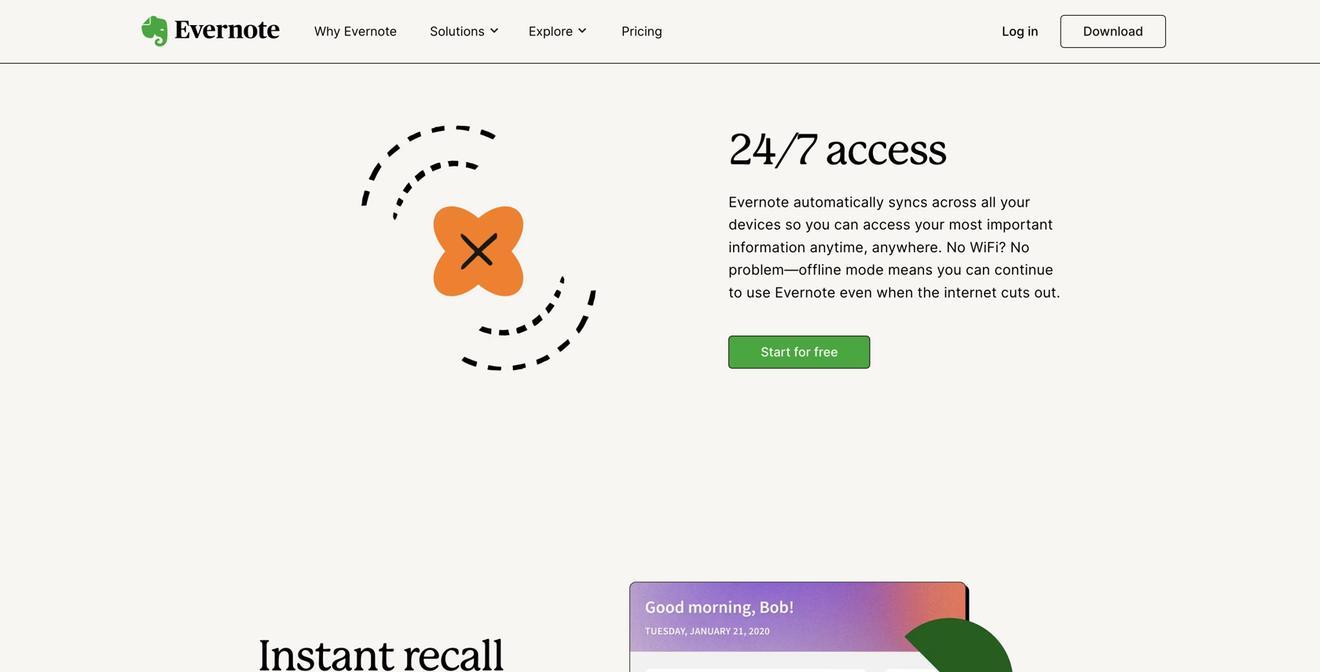 Task type: locate. For each thing, give the bounding box(es) containing it.
no down most
[[947, 239, 966, 256]]

no down important
[[1011, 239, 1030, 256]]

1 vertical spatial access
[[863, 216, 911, 233]]

access up syncs
[[826, 132, 947, 173]]

automatically
[[794, 193, 884, 211]]

problem—offline
[[729, 261, 842, 278]]

can up internet
[[966, 261, 991, 278]]

internet
[[944, 284, 997, 301]]

access inside evernote automatically syncs across all your devices so you can access your most important information anytime, anywhere. no wifi? no problem—offline mode means you can continue to use evernote even when the internet cuts out.
[[863, 216, 911, 233]]

evernote up devices
[[729, 193, 790, 211]]

1 no from the left
[[947, 239, 966, 256]]

your up important
[[1001, 193, 1031, 211]]

all
[[981, 193, 996, 211]]

to
[[729, 284, 743, 301]]

start for free
[[761, 344, 838, 359]]

pricing
[[622, 24, 663, 39]]

evernote logo image
[[141, 16, 280, 47]]

solutions button
[[425, 23, 505, 40]]

cuts
[[1001, 284, 1030, 301]]

mode
[[846, 261, 884, 278]]

continue
[[995, 261, 1054, 278]]

for
[[794, 344, 811, 359]]

can up "anytime," on the top
[[835, 216, 859, 233]]

download link
[[1061, 15, 1166, 48]]

2 no from the left
[[1011, 239, 1030, 256]]

your down syncs
[[915, 216, 945, 233]]

0 vertical spatial your
[[1001, 193, 1031, 211]]

you right so
[[806, 216, 830, 233]]

access
[[826, 132, 947, 173], [863, 216, 911, 233]]

free
[[814, 344, 838, 359]]

important
[[987, 216, 1053, 233]]

evernote down problem—offline
[[775, 284, 836, 301]]

1 horizontal spatial no
[[1011, 239, 1030, 256]]

0 vertical spatial can
[[835, 216, 859, 233]]

you up the
[[937, 261, 962, 278]]

download
[[1084, 24, 1144, 39]]

start
[[761, 344, 791, 359]]

in
[[1028, 24, 1039, 39]]

explore
[[529, 23, 573, 39]]

can
[[835, 216, 859, 233], [966, 261, 991, 278]]

1 vertical spatial you
[[937, 261, 962, 278]]

evernote right why
[[344, 24, 397, 39]]

0 horizontal spatial you
[[806, 216, 830, 233]]

evernote automatically syncs across all your devices so you can access your most important information anytime, anywhere. no wifi? no problem—offline mode means you can continue to use evernote even when the internet cuts out.
[[729, 193, 1061, 301]]

no
[[947, 239, 966, 256], [1011, 239, 1030, 256]]

0 horizontal spatial no
[[947, 239, 966, 256]]

log in
[[1002, 24, 1039, 39]]

use
[[747, 284, 771, 301]]

anywhere.
[[872, 239, 943, 256]]

wifi?
[[970, 239, 1007, 256]]

access up anywhere. at the right top
[[863, 216, 911, 233]]

no-signal illustration image
[[258, 53, 700, 443]]

pricing link
[[612, 17, 672, 47]]

1 vertical spatial your
[[915, 216, 945, 233]]

you
[[806, 216, 830, 233], [937, 261, 962, 278]]

1 vertical spatial can
[[966, 261, 991, 278]]

your
[[1001, 193, 1031, 211], [915, 216, 945, 233]]

even
[[840, 284, 873, 301]]

0 vertical spatial you
[[806, 216, 830, 233]]

evernote
[[344, 24, 397, 39], [729, 193, 790, 211], [775, 284, 836, 301]]

1 horizontal spatial your
[[1001, 193, 1031, 211]]



Task type: vqa. For each thing, say whether or not it's contained in the screenshot.
your
yes



Task type: describe. For each thing, give the bounding box(es) containing it.
anytime,
[[810, 239, 868, 256]]

log
[[1002, 24, 1025, 39]]

easy-search screen image
[[620, 569, 1063, 672]]

information
[[729, 239, 806, 256]]

24/7
[[729, 132, 818, 173]]

0 vertical spatial evernote
[[344, 24, 397, 39]]

0 horizontal spatial your
[[915, 216, 945, 233]]

start for free link
[[729, 336, 871, 369]]

1 vertical spatial evernote
[[729, 193, 790, 211]]

so
[[785, 216, 802, 233]]

0 vertical spatial access
[[826, 132, 947, 173]]

0 horizontal spatial can
[[835, 216, 859, 233]]

why evernote
[[314, 24, 397, 39]]

why evernote link
[[305, 17, 406, 47]]

syncs
[[889, 193, 928, 211]]

devices
[[729, 216, 781, 233]]

why
[[314, 24, 341, 39]]

log in link
[[993, 17, 1048, 47]]

explore button
[[524, 23, 594, 40]]

1 horizontal spatial can
[[966, 261, 991, 278]]

1 horizontal spatial you
[[937, 261, 962, 278]]

out.
[[1035, 284, 1061, 301]]

when
[[877, 284, 914, 301]]

most
[[949, 216, 983, 233]]

means
[[888, 261, 933, 278]]

solutions
[[430, 23, 485, 39]]

the
[[918, 284, 940, 301]]

across
[[932, 193, 977, 211]]

2 vertical spatial evernote
[[775, 284, 836, 301]]

24/7 access
[[729, 132, 947, 173]]



